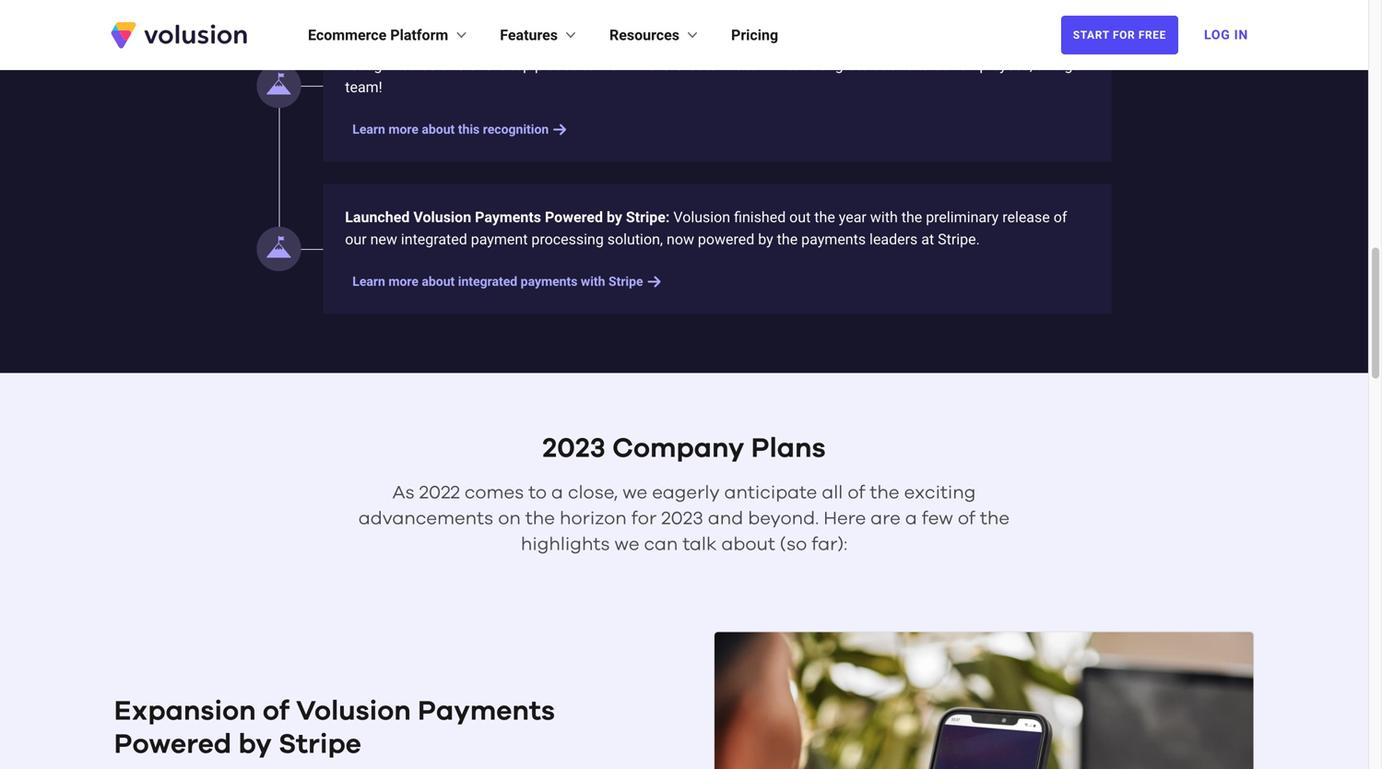 Task type: locate. For each thing, give the bounding box(es) containing it.
1 horizontal spatial 2023
[[661, 509, 703, 528]]

our
[[934, 56, 955, 74], [345, 230, 367, 248]]

ecommerce platform
[[308, 26, 448, 44]]

0 vertical spatial powered
[[545, 208, 603, 226]]

more down new
[[389, 274, 419, 289]]

powered down expansion
[[114, 731, 232, 758]]

exciting
[[904, 484, 976, 502]]

1 vertical spatial payments
[[418, 698, 555, 725]]

1 vertical spatial year
[[839, 208, 867, 226]]

0 horizontal spatial with
[[581, 274, 605, 289]]

the right out
[[815, 208, 835, 226]]

1 horizontal spatial with
[[870, 208, 898, 226]]

volusion inside volusion finished out the year with the preliminary release of our new integrated payment processing solution, now powered by the payments leaders at stripe.
[[674, 208, 730, 226]]

by down finished
[[758, 230, 773, 248]]

for
[[631, 509, 657, 528]]

of right release
[[1054, 208, 1067, 226]]

more for recognized
[[389, 122, 419, 137]]

expansion
[[114, 698, 256, 725]]

we
[[623, 484, 648, 502], [615, 535, 639, 554]]

log in
[[1204, 27, 1249, 42]]

stripe.
[[938, 230, 980, 248]]

0 vertical spatial and
[[1036, 56, 1061, 74]]

a right are
[[905, 509, 917, 528]]

we down for
[[615, 535, 639, 554]]

and
[[1036, 56, 1061, 74], [708, 509, 743, 528]]

1 more from the top
[[389, 122, 419, 137]]

the right "on"
[[525, 509, 555, 528]]

1 vertical spatial a
[[905, 509, 917, 528]]

top
[[445, 34, 470, 52]]

learn more about integrated payments with stripe link
[[345, 272, 669, 291]]

with up leaders in the right of the page
[[870, 208, 898, 226]]

of right one
[[468, 56, 482, 74]]

a left close,
[[551, 484, 563, 502]]

2 more from the top
[[389, 274, 419, 289]]

year left the again
[[912, 34, 939, 52]]

0 horizontal spatial to
[[529, 484, 547, 502]]

our left new
[[345, 230, 367, 248]]

our inside volusion finished out the year with the preliminary release of our new integrated payment processing solution, now powered by the payments leaders at stripe.
[[345, 230, 367, 248]]

with inside volusion finished out the year with the preliminary release of our new integrated payment processing solution, now powered by the payments leaders at stripe.
[[870, 208, 898, 226]]

volusion
[[559, 34, 616, 52], [413, 208, 471, 226], [674, 208, 730, 226], [296, 698, 411, 725]]

year right out
[[839, 208, 867, 226]]

payments down processing
[[521, 274, 578, 289]]

of right all
[[848, 484, 865, 502]]

powered up processing
[[545, 208, 603, 226]]

by up as
[[426, 34, 442, 52]]

payments inside expansion of volusion payments powered by stripe
[[418, 698, 555, 725]]

to left work
[[582, 56, 595, 74]]

in down continued
[[634, 56, 646, 74]]

area.
[[771, 56, 805, 74]]

0 vertical spatial integrated
[[401, 230, 467, 248]]

2022
[[419, 484, 460, 502]]

1 vertical spatial integrated
[[458, 274, 517, 289]]

few
[[922, 509, 953, 528]]

1 vertical spatial more
[[389, 274, 419, 289]]

platform
[[390, 26, 448, 44]]

1 vertical spatial about
[[422, 274, 455, 289]]

0 vertical spatial in
[[872, 34, 883, 52]]

we up for
[[623, 484, 648, 502]]

advancements
[[359, 509, 493, 528]]

learn down new
[[352, 274, 385, 289]]

1 horizontal spatial payments
[[801, 230, 866, 248]]

2023
[[543, 435, 606, 462], [661, 509, 703, 528]]

about
[[422, 122, 455, 137], [422, 274, 455, 289], [722, 535, 775, 554]]

more inside "learn more about this recognition" link
[[389, 122, 419, 137]]

start for free
[[1073, 29, 1166, 41]]

year
[[912, 34, 939, 52], [839, 208, 867, 226]]

1 vertical spatial we
[[615, 535, 639, 554]]

1 learn from the top
[[352, 122, 385, 137]]

and left the go
[[1036, 56, 1061, 74]]

features
[[500, 26, 558, 44]]

about inside as 2022 comes to a close, we eagerly anticipate all of the exciting advancements on the horizon for 2023 and beyond. here are a few of the highlights we can talk about (so far):
[[722, 535, 775, 554]]

continued
[[619, 34, 684, 52]]

start for free link
[[1061, 16, 1178, 54]]

integrated right new
[[401, 230, 467, 248]]

by inside expansion of volusion payments powered by stripe
[[238, 731, 272, 758]]

and inside as 2022 comes to a close, we eagerly anticipate all of the exciting advancements on the horizon for 2023 and beyond. here are a few of the highlights we can talk about (so far):
[[708, 509, 743, 528]]

1 vertical spatial in
[[634, 56, 646, 74]]

payments inside the learn more about integrated payments with stripe link
[[521, 274, 578, 289]]

payments down out
[[801, 230, 866, 248]]

our inside volusion continued the momentum from earlier in the year by again being recognized as one of the top places to work in the greater austin area. congratulations to our employees, and go team!
[[934, 56, 955, 74]]

0 horizontal spatial and
[[708, 509, 743, 528]]

1 vertical spatial and
[[708, 509, 743, 528]]

with
[[870, 208, 898, 226], [581, 274, 605, 289]]

0 vertical spatial payments
[[801, 230, 866, 248]]

with for year
[[870, 208, 898, 226]]

with down processing
[[581, 274, 605, 289]]

integrated
[[401, 230, 467, 248], [458, 274, 517, 289]]

1 horizontal spatial year
[[912, 34, 939, 52]]

and up talk
[[708, 509, 743, 528]]

0 horizontal spatial year
[[839, 208, 867, 226]]

1 vertical spatial learn
[[352, 274, 385, 289]]

launched
[[345, 208, 410, 226]]

by
[[426, 34, 442, 52], [943, 34, 958, 52], [607, 208, 622, 226], [758, 230, 773, 248], [238, 731, 272, 758]]

learn for volusion continued the momentum from earlier in the year by again being recognized as one of the top places to work in the greater austin area. congratulations to our employees, and go team!
[[352, 122, 385, 137]]

more inside the learn more about integrated payments with stripe link
[[389, 274, 419, 289]]

learn
[[352, 122, 385, 137], [352, 274, 385, 289]]

to
[[582, 56, 595, 74], [917, 56, 930, 74], [529, 484, 547, 502]]

ecommerce platform button
[[308, 24, 471, 46]]

2 learn from the top
[[352, 274, 385, 289]]

to right congratulations
[[917, 56, 930, 74]]

0 vertical spatial year
[[912, 34, 939, 52]]

payment
[[471, 230, 528, 248]]

1 vertical spatial powered
[[114, 731, 232, 758]]

by down expansion
[[238, 731, 272, 758]]

1 horizontal spatial and
[[1036, 56, 1061, 74]]

and inside volusion continued the momentum from earlier in the year by again being recognized as one of the top places to work in the greater austin area. congratulations to our employees, and go team!
[[1036, 56, 1061, 74]]

recognition
[[483, 122, 549, 137]]

1 vertical spatial payments
[[521, 274, 578, 289]]

payments
[[475, 208, 541, 226], [418, 698, 555, 725]]

in up congratulations
[[872, 34, 883, 52]]

0 vertical spatial about
[[422, 122, 455, 137]]

processing
[[532, 230, 604, 248]]

team!
[[345, 78, 382, 96]]

in
[[1234, 27, 1249, 42]]

stripe inside expansion of volusion payments powered by stripe
[[279, 731, 361, 758]]

eagerly
[[652, 484, 720, 502]]

0 horizontal spatial 2023
[[543, 435, 606, 462]]

momentum
[[713, 34, 789, 52]]

log in link
[[1193, 15, 1260, 55]]

the right "few"
[[980, 509, 1010, 528]]

this
[[458, 122, 480, 137]]

more
[[389, 122, 419, 137], [389, 274, 419, 289]]

integrated down the payment
[[458, 274, 517, 289]]

the up congratulations
[[887, 34, 908, 52]]

employees,
[[959, 56, 1033, 74]]

0 horizontal spatial our
[[345, 230, 367, 248]]

more left this
[[389, 122, 419, 137]]

0 vertical spatial more
[[389, 122, 419, 137]]

top
[[510, 56, 531, 74]]

features button
[[500, 24, 580, 46]]

the
[[688, 34, 709, 52], [887, 34, 908, 52], [485, 56, 506, 74], [649, 56, 670, 74], [815, 208, 835, 226], [902, 208, 922, 226], [777, 230, 798, 248], [870, 484, 900, 502], [525, 509, 555, 528], [980, 509, 1010, 528]]

1 horizontal spatial stripe
[[609, 274, 643, 289]]

0 horizontal spatial payments
[[521, 274, 578, 289]]

0 vertical spatial learn
[[352, 122, 385, 137]]

stripe for by
[[279, 731, 361, 758]]

0 horizontal spatial stripe
[[279, 731, 361, 758]]

1 vertical spatial 2023
[[661, 509, 703, 528]]

of inside expansion of volusion payments powered by stripe
[[263, 698, 289, 725]]

1 vertical spatial stripe
[[279, 731, 361, 758]]

in
[[872, 34, 883, 52], [634, 56, 646, 74]]

0 vertical spatial with
[[870, 208, 898, 226]]

2 vertical spatial about
[[722, 535, 775, 554]]

horizon
[[560, 509, 627, 528]]

stripe
[[609, 274, 643, 289], [279, 731, 361, 758]]

start
[[1073, 29, 1110, 41]]

1 horizontal spatial a
[[905, 509, 917, 528]]

2 horizontal spatial to
[[917, 56, 930, 74]]

1 horizontal spatial powered
[[545, 208, 603, 226]]

0 horizontal spatial powered
[[114, 731, 232, 758]]

2023 up close,
[[543, 435, 606, 462]]

0 vertical spatial 2023
[[543, 435, 606, 462]]

of
[[468, 56, 482, 74], [1054, 208, 1067, 226], [848, 484, 865, 502], [958, 509, 976, 528], [263, 698, 289, 725]]

learn down team!
[[352, 122, 385, 137]]

our left employees,
[[934, 56, 955, 74]]

the up are
[[870, 484, 900, 502]]

to right comes
[[529, 484, 547, 502]]

0 horizontal spatial in
[[634, 56, 646, 74]]

0 vertical spatial our
[[934, 56, 955, 74]]

by inside volusion continued the momentum from earlier in the year by again being recognized as one of the top places to work in the greater austin area. congratulations to our employees, and go team!
[[943, 34, 958, 52]]

1 vertical spatial with
[[581, 274, 605, 289]]

0 vertical spatial a
[[551, 484, 563, 502]]

2023 down eagerly
[[661, 509, 703, 528]]

payments
[[801, 230, 866, 248], [521, 274, 578, 289]]

year inside volusion continued the momentum from earlier in the year by again being recognized as one of the top places to work in the greater austin area. congratulations to our employees, and go team!
[[912, 34, 939, 52]]

of right expansion
[[263, 698, 289, 725]]

volusion continued the momentum from earlier in the year by again being recognized as one of the top places to work in the greater austin area. congratulations to our employees, and go team!
[[345, 34, 1081, 96]]

the up greater at the top of the page
[[688, 34, 709, 52]]

new
[[370, 230, 397, 248]]

by left the again
[[943, 34, 958, 52]]

as 2022 comes to a close, we eagerly anticipate all of the exciting advancements on the horizon for 2023 and beyond. here are a few of the highlights we can talk about (so far):
[[359, 484, 1010, 554]]

1 vertical spatial our
[[345, 230, 367, 248]]

0 vertical spatial stripe
[[609, 274, 643, 289]]

talk
[[683, 535, 717, 554]]

powered
[[545, 208, 603, 226], [114, 731, 232, 758]]

1 horizontal spatial our
[[934, 56, 955, 74]]

on
[[498, 509, 521, 528]]



Task type: describe. For each thing, give the bounding box(es) containing it.
free
[[1139, 29, 1166, 41]]

solution,
[[607, 230, 663, 248]]

of inside volusion finished out the year with the preliminary release of our new integrated payment processing solution, now powered by the payments leaders at stripe.
[[1054, 208, 1067, 226]]

with for payments
[[581, 274, 605, 289]]

by up solution, at left
[[607, 208, 622, 226]]

0 vertical spatial we
[[623, 484, 648, 502]]

go
[[1065, 56, 1081, 74]]

one
[[440, 56, 465, 74]]

company
[[612, 435, 744, 462]]

1 horizontal spatial to
[[582, 56, 595, 74]]

of right "few"
[[958, 509, 976, 528]]

work
[[598, 56, 630, 74]]

here
[[824, 509, 866, 528]]

at
[[921, 230, 934, 248]]

ecommerce
[[308, 26, 387, 44]]

learn more about this recognition
[[352, 122, 549, 137]]

anticipate
[[724, 484, 817, 502]]

recognized
[[345, 56, 417, 74]]

learn more about this recognition link
[[345, 120, 575, 139]]

launched volusion payments powered by stripe:
[[345, 208, 674, 226]]

beyond.
[[748, 509, 819, 528]]

greater
[[674, 56, 722, 74]]

comes
[[465, 484, 524, 502]]

close,
[[568, 484, 618, 502]]

about for as
[[422, 122, 455, 137]]

powered
[[698, 230, 755, 248]]

learn for volusion finished out the year with the preliminary release of our new integrated payment processing solution, now powered by the payments leaders at stripe.
[[352, 274, 385, 289]]

stripe:
[[626, 208, 670, 226]]

workplaces:
[[473, 34, 555, 52]]

expansion of volusion payments powered by stripe
[[114, 698, 555, 758]]

are
[[871, 509, 901, 528]]

as
[[392, 484, 415, 502]]

congratulations
[[809, 56, 913, 74]]

0 horizontal spatial a
[[551, 484, 563, 502]]

austin
[[726, 56, 768, 74]]

highlights
[[521, 535, 610, 554]]

volusion finished out the year with the preliminary release of our new integrated payment processing solution, now powered by the payments leaders at stripe.
[[345, 208, 1067, 248]]

plans
[[751, 435, 826, 462]]

as
[[421, 56, 437, 74]]

0 vertical spatial payments
[[475, 208, 541, 226]]

stripe for with
[[609, 274, 643, 289]]

2023 company plans
[[543, 435, 826, 462]]

about for payment
[[422, 274, 455, 289]]

resources button
[[610, 24, 702, 46]]

the down out
[[777, 230, 798, 248]]

more for integrated
[[389, 274, 419, 289]]

to inside as 2022 comes to a close, we eagerly anticipate all of the exciting advancements on the horizon for 2023 and beyond. here are a few of the highlights we can talk about (so far):
[[529, 484, 547, 502]]

can
[[644, 535, 678, 554]]

powered inside expansion of volusion payments powered by stripe
[[114, 731, 232, 758]]

pricing link
[[731, 24, 778, 46]]

for
[[1113, 29, 1135, 41]]

out
[[789, 208, 811, 226]]

release
[[1003, 208, 1050, 226]]

the down continued
[[649, 56, 670, 74]]

the up 'at' at the right of the page
[[902, 208, 922, 226]]

1 horizontal spatial in
[[872, 34, 883, 52]]

integrated inside volusion finished out the year with the preliminary release of our new integrated payment processing solution, now powered by the payments leaders at stripe.
[[401, 230, 467, 248]]

all
[[822, 484, 843, 502]]

earlier
[[827, 34, 868, 52]]

pricing
[[731, 26, 778, 44]]

again
[[962, 34, 998, 52]]

from
[[792, 34, 824, 52]]

year inside volusion finished out the year with the preliminary release of our new integrated payment processing solution, now powered by the payments leaders at stripe.
[[839, 208, 867, 226]]

2023 inside as 2022 comes to a close, we eagerly anticipate all of the exciting advancements on the horizon for 2023 and beyond. here are a few of the highlights we can talk about (so far):
[[661, 509, 703, 528]]

by inside volusion finished out the year with the preliminary release of our new integrated payment processing solution, now powered by the payments leaders at stripe.
[[758, 230, 773, 248]]

places
[[535, 56, 578, 74]]

recognized by top workplaces:
[[345, 34, 559, 52]]

far):
[[812, 535, 848, 554]]

now
[[667, 230, 694, 248]]

resources
[[610, 26, 680, 44]]

volusion inside expansion of volusion payments powered by stripe
[[296, 698, 411, 725]]

(so
[[780, 535, 807, 554]]

recognized
[[345, 34, 423, 52]]

the left top
[[485, 56, 506, 74]]

payments inside volusion finished out the year with the preliminary release of our new integrated payment processing solution, now powered by the payments leaders at stripe.
[[801, 230, 866, 248]]

being
[[1001, 34, 1038, 52]]

of inside volusion continued the momentum from earlier in the year by again being recognized as one of the top places to work in the greater austin area. congratulations to our employees, and go team!
[[468, 56, 482, 74]]

leaders
[[870, 230, 918, 248]]

finished
[[734, 208, 786, 226]]

preliminary
[[926, 208, 999, 226]]

learn more about integrated payments with stripe
[[352, 274, 643, 289]]

log
[[1204, 27, 1231, 42]]

volusion inside volusion continued the momentum from earlier in the year by again being recognized as one of the top places to work in the greater austin area. congratulations to our employees, and go team!
[[559, 34, 616, 52]]



Task type: vqa. For each thing, say whether or not it's contained in the screenshot.
the right your
no



